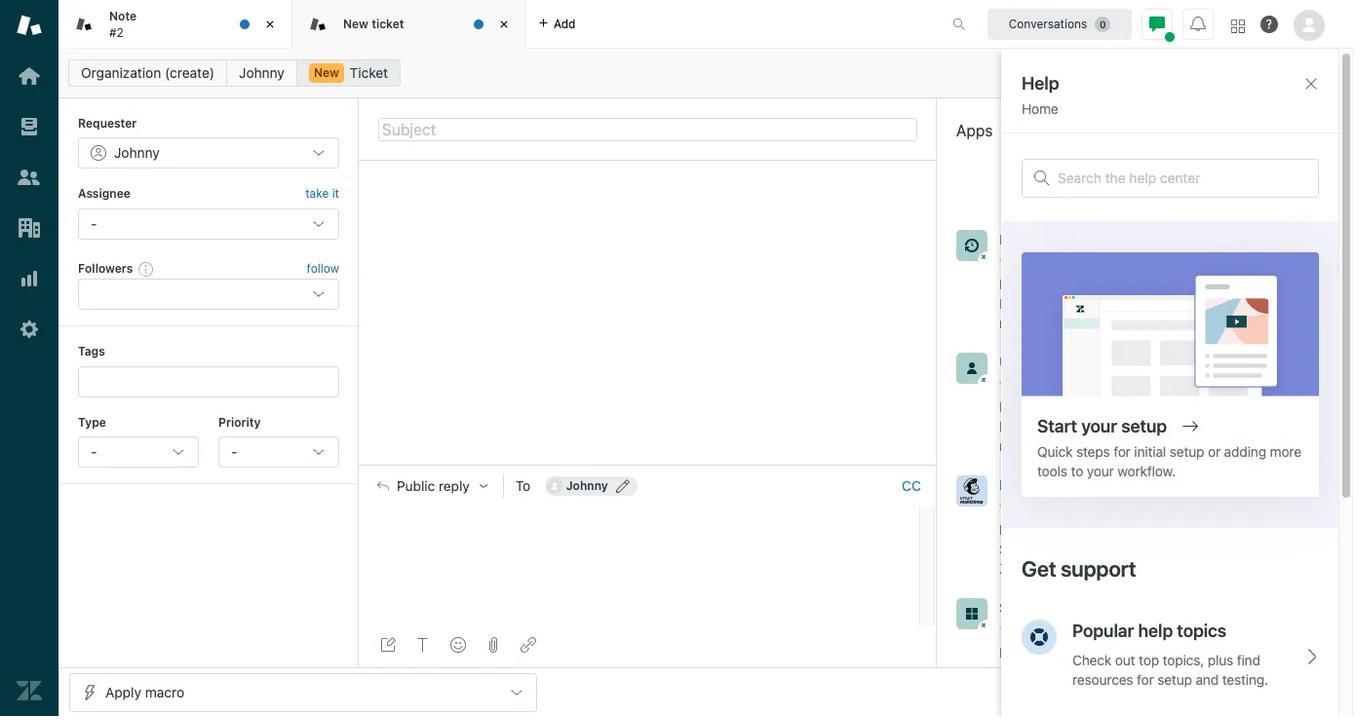 Task type: vqa. For each thing, say whether or not it's contained in the screenshot.
rocklobster@gmail.com ICON
yes



Task type: locate. For each thing, give the bounding box(es) containing it.
format text image
[[416, 638, 431, 654]]

free up display
[[1045, 279, 1067, 291]]

mailchimp activity image
[[957, 476, 988, 507]]

ticket up organization.
[[1195, 418, 1230, 435]]

3 stars. 8605 reviews. element
[[1000, 254, 1282, 271]]

free for email
[[1045, 525, 1067, 536]]

add
[[554, 16, 576, 31]]

price: up shows
[[1000, 645, 1036, 661]]

public
[[397, 479, 435, 495]]

apps to get you started
[[1040, 179, 1191, 195]]

1 vertical spatial (opens in a new tab) image
[[1063, 357, 1078, 369]]

4 stars. 585 reviews. element
[[1000, 499, 1282, 517]]

3 free from the top
[[1045, 525, 1067, 536]]

apps
[[957, 122, 993, 139], [1040, 179, 1073, 195]]

information
[[1056, 418, 1128, 435]]

1 requester from the top
[[1000, 315, 1060, 332]]

1 horizontal spatial (opens in a new tab) image
[[1108, 234, 1123, 246]]

1 free from the top
[[1045, 279, 1067, 291]]

1 horizontal spatial tickets
[[1179, 296, 1221, 312]]

0 horizontal spatial ticket
[[372, 16, 404, 31]]

zendesk image
[[17, 679, 42, 704]]

new ticket tab
[[293, 0, 527, 49]]

zendesk support image
[[17, 13, 42, 38]]

mailchimp activity link
[[1000, 476, 1247, 499]]

3 stars. 1546 reviews. element
[[1000, 622, 1282, 640]]

- down type
[[91, 444, 97, 460]]

requester element
[[78, 138, 339, 169]]

ticket up ticket at the top of the page
[[372, 16, 404, 31]]

2 - button from the left
[[218, 437, 339, 468]]

- button
[[78, 437, 199, 468], [218, 437, 339, 468]]

notifications image
[[1191, 16, 1207, 32]]

#2
[[109, 25, 124, 40]]

organizations image
[[17, 216, 42, 241]]

0 vertical spatial johnny
[[239, 64, 285, 81]]

shows
[[1000, 664, 1041, 681]]

most
[[1100, 296, 1131, 312]]

price: inside price: free display the five most recent tickets the requester has submitted
[[1000, 276, 1036, 293]]

1 - button from the left
[[78, 437, 199, 468]]

1 vertical spatial ticket
[[1195, 418, 1230, 435]]

ticket
[[372, 16, 404, 31], [1195, 418, 1230, 435]]

- for type
[[91, 444, 97, 460]]

- for priority
[[231, 444, 237, 460]]

mailchimp down and
[[1000, 477, 1064, 494]]

follow
[[307, 261, 339, 276]]

followers
[[78, 261, 133, 276]]

0 vertical spatial apps
[[957, 122, 993, 139]]

user data
[[1000, 354, 1063, 371]]

2 horizontal spatial the
[[1224, 296, 1245, 312]]

(opens in a new tab) image inside user data link
[[1063, 357, 1078, 369]]

the
[[1049, 296, 1070, 312], [1224, 296, 1245, 312], [1171, 418, 1192, 435]]

free inside price: free displays information about the ticket requester and requesters organization.
[[1045, 402, 1067, 414]]

1 horizontal spatial johnny
[[239, 64, 285, 81]]

requester down display
[[1000, 315, 1060, 332]]

apps for apps to get you started
[[1040, 179, 1073, 195]]

0 vertical spatial mailchimp
[[1000, 477, 1064, 494]]

mailchimp
[[1000, 477, 1064, 494], [1096, 561, 1160, 577]]

price: up displays
[[1000, 399, 1036, 416]]

1 vertical spatial new
[[314, 65, 339, 80]]

take it
[[306, 187, 339, 201]]

price: inside price: free send email campaigns directly from your zendesk using mailchimp
[[1000, 522, 1036, 538]]

-
[[91, 215, 97, 232], [91, 444, 97, 460], [231, 444, 237, 460]]

2 horizontal spatial johnny
[[567, 479, 608, 494]]

new right as
[[1246, 684, 1275, 701]]

mailchimp activity
[[1000, 477, 1115, 494]]

conversations button
[[988, 8, 1133, 40]]

free inside price: free display the five most recent tickets the requester has submitted
[[1045, 279, 1067, 291]]

organization (create) button
[[68, 60, 227, 87]]

note
[[109, 9, 137, 24]]

johnny
[[239, 64, 285, 81], [114, 145, 160, 161], [567, 479, 608, 494]]

free inside price: free send email campaigns directly from your zendesk using mailchimp
[[1045, 525, 1067, 536]]

free inside the price: free shows related tickets
[[1045, 648, 1067, 659]]

mailchimp down the campaigns
[[1096, 561, 1160, 577]]

price: for shows
[[1000, 645, 1036, 661]]

free up email
[[1045, 525, 1067, 536]]

follow button
[[307, 260, 339, 278]]

0 vertical spatial ticket
[[372, 16, 404, 31]]

2 vertical spatial johnny
[[567, 479, 608, 494]]

johnny inside secondary "element"
[[239, 64, 285, 81]]

five most recent
[[1000, 231, 1108, 248]]

get
[[1093, 179, 1114, 195]]

main element
[[0, 0, 59, 717]]

customers image
[[17, 165, 42, 190]]

it
[[332, 187, 339, 201]]

new left ticket at the top of the page
[[314, 65, 339, 80]]

new ticket
[[343, 16, 404, 31]]

info on adding followers image
[[139, 261, 154, 277]]

0 vertical spatial (opens in a new tab) image
[[1108, 234, 1123, 246]]

- inside assignee element
[[91, 215, 97, 232]]

note #2
[[109, 9, 137, 40]]

using
[[1058, 561, 1092, 577]]

cc button
[[902, 478, 922, 496]]

free
[[1045, 279, 1067, 291], [1045, 402, 1067, 414], [1045, 525, 1067, 536], [1045, 648, 1067, 659]]

data
[[1033, 354, 1063, 371]]

organization.
[[1162, 438, 1244, 455]]

(opens in a new tab) image up (8605) in the right of the page
[[1108, 234, 1123, 246]]

johnny down requester
[[114, 145, 160, 161]]

draft mode image
[[380, 638, 396, 654]]

1 horizontal spatial ticket
[[1195, 418, 1230, 435]]

free for the
[[1045, 279, 1067, 291]]

button displays agent's chat status as online. image
[[1150, 16, 1166, 32]]

tickets inside the price: free shows related tickets
[[1092, 664, 1134, 681]]

2 requester from the top
[[1000, 438, 1060, 455]]

tab
[[59, 0, 293, 49]]

related
[[1038, 600, 1086, 616]]

tags
[[78, 345, 105, 359]]

new up ticket at the top of the page
[[343, 16, 369, 31]]

2 price: from the top
[[1000, 399, 1036, 416]]

(11366)
[[1070, 377, 1118, 393]]

3 price: from the top
[[1000, 522, 1036, 538]]

- button for type
[[78, 437, 199, 468]]

rocklobster@gmail.com image
[[547, 479, 563, 495]]

the right recent
[[1224, 296, 1245, 312]]

the up organization.
[[1171, 418, 1192, 435]]

recent
[[1064, 231, 1108, 248]]

0 horizontal spatial - button
[[78, 437, 199, 468]]

ticket inside price: free displays information about the ticket requester and requesters organization.
[[1195, 418, 1230, 435]]

johnny inside requester element
[[114, 145, 160, 161]]

0 horizontal spatial mailchimp
[[1000, 477, 1064, 494]]

add attachment image
[[486, 638, 501, 654]]

new inside "tab"
[[343, 16, 369, 31]]

(opens in a new tab) image inside "five most recent" link
[[1108, 234, 1123, 246]]

- button down type
[[78, 437, 199, 468]]

1 vertical spatial johnny
[[114, 145, 160, 161]]

4 price: from the top
[[1000, 645, 1036, 661]]

tickets
[[1179, 296, 1221, 312], [1092, 664, 1134, 681]]

close image
[[260, 15, 280, 34]]

4 free from the top
[[1045, 648, 1067, 659]]

1 horizontal spatial - button
[[218, 437, 339, 468]]

new
[[343, 16, 369, 31], [314, 65, 339, 80], [1246, 684, 1275, 701]]

requester inside price: free displays information about the ticket requester and requesters organization.
[[1000, 438, 1060, 455]]

1 horizontal spatial new
[[343, 16, 369, 31]]

0 horizontal spatial tickets
[[1092, 664, 1134, 681]]

to
[[1076, 179, 1090, 195]]

(opens in a new tab) image
[[1115, 480, 1130, 492]]

(opens in a new tab) image up (11366)
[[1063, 357, 1078, 369]]

reply
[[439, 479, 470, 495]]

admin image
[[17, 317, 42, 342]]

tickets right related
[[1092, 664, 1134, 681]]

- down priority
[[231, 444, 237, 460]]

requester
[[1000, 315, 1060, 332], [1000, 438, 1060, 455]]

user data link
[[1000, 353, 1247, 377]]

as
[[1228, 684, 1242, 701]]

price: inside the price: free shows related tickets
[[1000, 645, 1036, 661]]

five
[[1000, 231, 1025, 248]]

0 horizontal spatial johnny
[[114, 145, 160, 161]]

the up has
[[1049, 296, 1070, 312]]

1 vertical spatial tickets
[[1092, 664, 1134, 681]]

minimize composer image
[[640, 458, 656, 473]]

2 vertical spatial new
[[1246, 684, 1275, 701]]

get started image
[[17, 63, 42, 89]]

ticket
[[350, 64, 388, 81]]

submitted
[[1090, 315, 1154, 332]]

johnny down close image
[[239, 64, 285, 81]]

- button down priority
[[218, 437, 339, 468]]

1 vertical spatial requester
[[1000, 438, 1060, 455]]

new inside secondary "element"
[[314, 65, 339, 80]]

0 horizontal spatial (opens in a new tab) image
[[1063, 357, 1078, 369]]

price: inside price: free displays information about the ticket requester and requesters organization.
[[1000, 399, 1036, 416]]

1 price: from the top
[[1000, 276, 1036, 293]]

has
[[1064, 315, 1086, 332]]

price: up display
[[1000, 276, 1036, 293]]

johnny right rocklobster@gmail.com icon
[[567, 479, 608, 494]]

tickets
[[1089, 600, 1135, 616]]

requester down displays
[[1000, 438, 1060, 455]]

(opens in a new tab) image
[[1108, 234, 1123, 246], [1063, 357, 1078, 369]]

(create)
[[165, 64, 215, 81]]

tickets right recent
[[1179, 296, 1221, 312]]

2 free from the top
[[1045, 402, 1067, 414]]

(585)
[[1070, 499, 1105, 516]]

price: free send email campaigns directly from your zendesk using mailchimp
[[1000, 522, 1256, 577]]

public reply
[[397, 479, 470, 495]]

five most recent image
[[957, 230, 988, 261]]

0 horizontal spatial apps
[[957, 122, 993, 139]]

free up displays
[[1045, 402, 1067, 414]]

0 horizontal spatial new
[[314, 65, 339, 80]]

1 horizontal spatial mailchimp
[[1096, 561, 1160, 577]]

1 horizontal spatial apps
[[1040, 179, 1073, 195]]

price: up send
[[1000, 522, 1036, 538]]

show related tickets image
[[957, 599, 988, 630]]

1 vertical spatial apps
[[1040, 179, 1073, 195]]

- down assignee
[[91, 215, 97, 232]]

0 vertical spatial new
[[343, 16, 369, 31]]

0 vertical spatial tickets
[[1179, 296, 1221, 312]]

requester
[[78, 116, 137, 131]]

1 vertical spatial mailchimp
[[1096, 561, 1160, 577]]

secondary element
[[59, 54, 1355, 93]]

cc
[[902, 478, 922, 495]]

related
[[1045, 664, 1089, 681]]

1 horizontal spatial the
[[1171, 418, 1192, 435]]

free up related
[[1045, 648, 1067, 659]]

0 vertical spatial requester
[[1000, 315, 1060, 332]]



Task type: describe. For each thing, give the bounding box(es) containing it.
johnny for requester
[[114, 145, 160, 161]]

assignee
[[78, 187, 131, 201]]

recent
[[1135, 296, 1175, 312]]

apply
[[105, 684, 141, 701]]

type
[[78, 415, 106, 430]]

free for related
[[1045, 648, 1067, 659]]

johnny for to
[[567, 479, 608, 494]]

insert emojis image
[[451, 638, 466, 654]]

show related tickets link
[[1000, 599, 1247, 622]]

take
[[306, 187, 329, 201]]

requesters
[[1091, 438, 1159, 455]]

new for new
[[314, 65, 339, 80]]

3 stars. 11366 reviews. element
[[1000, 377, 1282, 394]]

(opens in a new tab) image for five most recent
[[1108, 234, 1123, 246]]

macro
[[145, 684, 184, 701]]

send
[[1000, 541, 1032, 558]]

price: for displays
[[1000, 399, 1036, 416]]

price: for send
[[1000, 522, 1036, 538]]

price: free shows related tickets
[[1000, 645, 1134, 681]]

conversations
[[1009, 16, 1088, 31]]

zendesk products image
[[1232, 19, 1246, 33]]

you
[[1118, 179, 1141, 195]]

price: free displays information about the ticket requester and requesters organization.
[[1000, 399, 1244, 455]]

campaigns
[[1073, 541, 1141, 558]]

tags element
[[78, 366, 339, 398]]

price: for display
[[1000, 276, 1036, 293]]

Subject field
[[378, 118, 918, 141]]

your
[[1229, 541, 1256, 558]]

tab containing note
[[59, 0, 293, 49]]

views image
[[17, 114, 42, 139]]

new for new ticket
[[343, 16, 369, 31]]

five
[[1073, 296, 1096, 312]]

(opens in a new tab) image for user data
[[1063, 357, 1078, 369]]

edit user image
[[616, 480, 630, 494]]

user data image
[[957, 353, 988, 384]]

started
[[1145, 179, 1191, 195]]

displays
[[1000, 418, 1053, 435]]

from
[[1196, 541, 1225, 558]]

display
[[1000, 296, 1046, 312]]

0 horizontal spatial the
[[1049, 296, 1070, 312]]

about
[[1132, 418, 1168, 435]]

organization
[[81, 64, 161, 81]]

add link (cmd k) image
[[521, 638, 537, 654]]

followers element
[[78, 279, 339, 310]]

johnny link
[[226, 60, 297, 87]]

take it button
[[306, 185, 339, 205]]

public reply button
[[360, 466, 503, 507]]

the inside price: free displays information about the ticket requester and requesters organization.
[[1171, 418, 1192, 435]]

show
[[1000, 600, 1034, 616]]

get help image
[[1261, 16, 1279, 33]]

zendesk
[[1000, 561, 1054, 577]]

priority
[[218, 415, 261, 430]]

apply macro
[[105, 684, 184, 701]]

organization (create)
[[81, 64, 215, 81]]

show related tickets
[[1000, 600, 1135, 616]]

activity
[[1068, 477, 1115, 494]]

(1546)
[[1070, 622, 1112, 639]]

apps for apps
[[957, 122, 993, 139]]

and
[[1064, 438, 1088, 455]]

five most recent link
[[1000, 230, 1247, 254]]

email
[[1036, 541, 1069, 558]]

add button
[[527, 0, 588, 48]]

close image
[[495, 15, 514, 34]]

assignee element
[[78, 209, 339, 240]]

to
[[516, 478, 531, 495]]

price: free display the five most recent tickets the requester has submitted
[[1000, 276, 1245, 332]]

2 horizontal spatial new
[[1246, 684, 1275, 701]]

directly
[[1145, 541, 1192, 558]]

requester inside price: free display the five most recent tickets the requester has submitted
[[1000, 315, 1060, 332]]

tabs tab list
[[59, 0, 933, 49]]

- button for priority
[[218, 437, 339, 468]]

reporting image
[[17, 266, 42, 292]]

user
[[1000, 354, 1030, 371]]

free for information
[[1045, 402, 1067, 414]]

mailchimp inside price: free send email campaigns directly from your zendesk using mailchimp
[[1096, 561, 1160, 577]]

ticket inside new ticket "tab"
[[372, 16, 404, 31]]

(8605)
[[1070, 254, 1114, 270]]

tickets inside price: free display the five most recent tickets the requester has submitted
[[1179, 296, 1221, 312]]

most
[[1029, 231, 1061, 248]]

submit as new
[[1180, 684, 1275, 701]]

submit
[[1180, 684, 1224, 701]]



